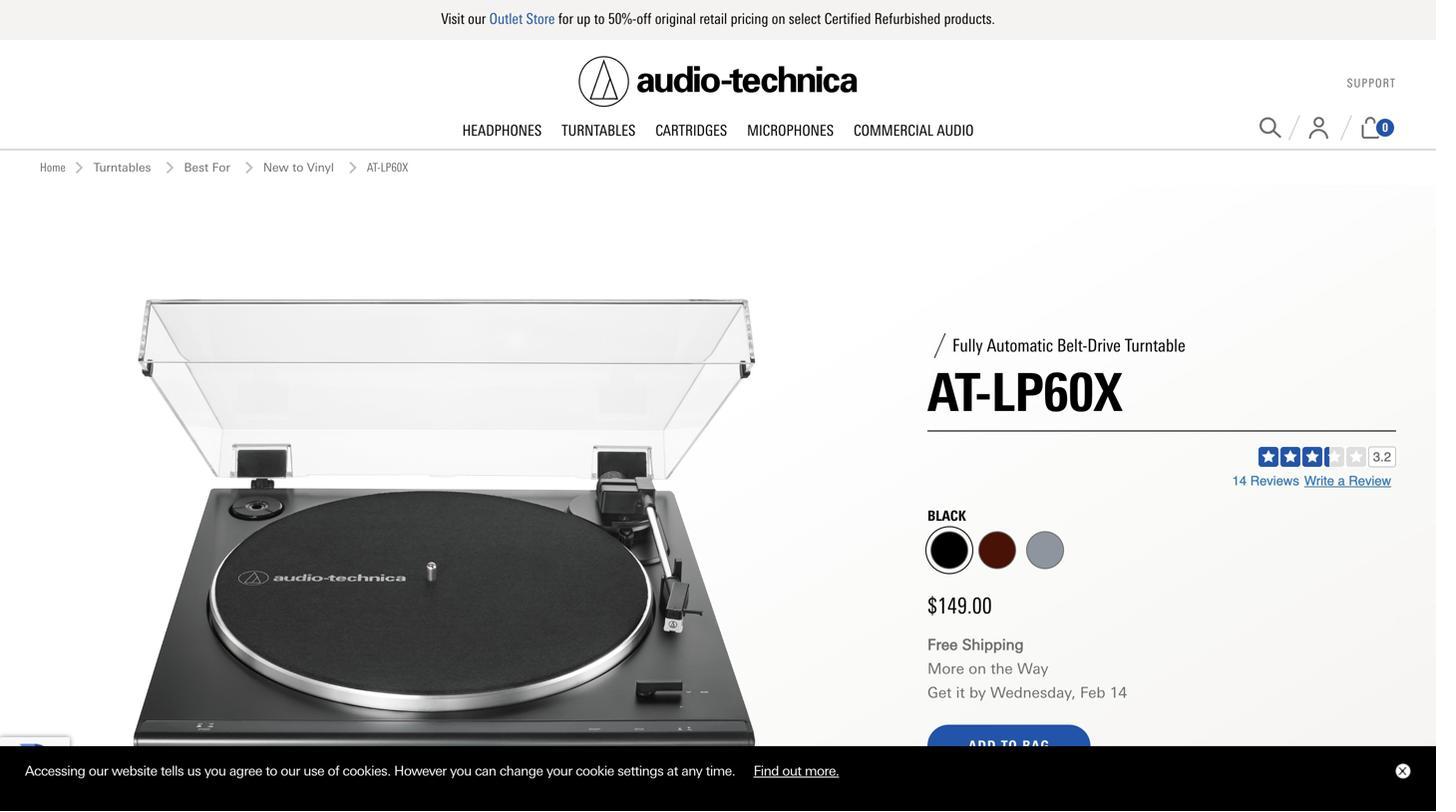 Task type: locate. For each thing, give the bounding box(es) containing it.
0 vertical spatial on
[[772, 10, 786, 28]]

1 vertical spatial at-
[[928, 361, 991, 424]]

your
[[547, 763, 572, 779]]

1 horizontal spatial on
[[969, 660, 987, 677]]

retail
[[700, 10, 727, 28]]

3 breadcrumbs image from the left
[[243, 162, 255, 174]]

original
[[655, 10, 696, 28]]

50%-
[[608, 10, 637, 28]]

divider line image left automatic in the top of the page
[[928, 333, 953, 358]]

0 vertical spatial turntables
[[562, 122, 636, 140]]

1 horizontal spatial breadcrumbs image
[[164, 162, 176, 174]]

breadcrumbs image right home "link"
[[74, 162, 86, 174]]

lp60x down fully automatic belt-drive turntable in the top right of the page
[[991, 361, 1122, 424]]

at-
[[367, 161, 381, 175], [928, 361, 991, 424]]

0 vertical spatial lp60x
[[381, 161, 408, 175]]

14 right feb
[[1110, 684, 1128, 701]]

to
[[594, 10, 605, 28], [292, 161, 304, 174], [266, 763, 277, 779]]

on
[[772, 10, 786, 28], [969, 660, 987, 677]]

you
[[204, 763, 226, 779], [450, 763, 472, 779]]

14 left reviews
[[1233, 473, 1247, 488]]

our right 'visit'
[[468, 10, 486, 28]]

0 horizontal spatial 14
[[1110, 684, 1128, 701]]

products.
[[944, 10, 995, 28]]

turntables left cartridges
[[562, 122, 636, 140]]

1 horizontal spatial turntables
[[562, 122, 636, 140]]

at- right breadcrumbs icon
[[367, 161, 381, 175]]

new
[[263, 161, 289, 174]]

the
[[991, 660, 1013, 677]]

divider line image
[[1289, 115, 1301, 140], [928, 333, 953, 358]]

turntables link
[[552, 122, 646, 141], [94, 158, 151, 177]]

on inside free shipping more on the way get it by wednesday, feb 14
[[969, 660, 987, 677]]

find out more. link
[[739, 756, 854, 786]]

divider line image
[[1341, 115, 1353, 140]]

1 vertical spatial turntables
[[94, 161, 151, 174]]

$149.00
[[928, 593, 992, 619]]

breadcrumbs image
[[347, 162, 359, 174]]

1 breadcrumbs image from the left
[[74, 162, 86, 174]]

visit our outlet store for up to 50%-off original retail pricing on select certified refurbished products.
[[441, 10, 995, 28]]

0
[[1383, 120, 1389, 135]]

0 link
[[1360, 117, 1397, 139]]

turntables
[[562, 122, 636, 140], [94, 161, 151, 174]]

accessing
[[25, 763, 85, 779]]

2 horizontal spatial to
[[594, 10, 605, 28]]

at-lp60x right breadcrumbs icon
[[367, 161, 408, 175]]

up
[[577, 10, 591, 28]]

1 vertical spatial turntables link
[[94, 158, 151, 177]]

store
[[526, 10, 555, 28]]

0 horizontal spatial on
[[772, 10, 786, 28]]

0 horizontal spatial you
[[204, 763, 226, 779]]

2 you from the left
[[450, 763, 472, 779]]

1 horizontal spatial at-lp60x
[[928, 361, 1122, 424]]

2 horizontal spatial our
[[468, 10, 486, 28]]

off
[[637, 10, 652, 28]]

it
[[956, 684, 965, 701]]

1 horizontal spatial you
[[450, 763, 472, 779]]

commercial audio link
[[844, 122, 984, 141]]

0 horizontal spatial divider line image
[[928, 333, 953, 358]]

2 breadcrumbs image from the left
[[164, 162, 176, 174]]

you left can
[[450, 763, 472, 779]]

1 horizontal spatial lp60x
[[991, 361, 1122, 424]]

0 horizontal spatial at-
[[367, 161, 381, 175]]

0 horizontal spatial our
[[89, 763, 108, 779]]

turntables link right home "link"
[[94, 158, 151, 177]]

our left website
[[89, 763, 108, 779]]

1 horizontal spatial 14
[[1233, 473, 1247, 488]]

lp60x right breadcrumbs icon
[[381, 161, 408, 175]]

get
[[928, 684, 952, 701]]

out
[[782, 763, 802, 779]]

1 vertical spatial to
[[292, 161, 304, 174]]

time.
[[706, 763, 735, 779]]

None submit
[[928, 725, 1091, 767]]

cartridges link
[[646, 122, 737, 141]]

review
[[1349, 473, 1392, 488]]

fully
[[953, 335, 983, 356]]

divider line image right magnifying glass image
[[1289, 115, 1301, 140]]

to right new
[[292, 161, 304, 174]]

headphones link
[[452, 122, 552, 141]]

lp60x
[[381, 161, 408, 175], [991, 361, 1122, 424]]

0 horizontal spatial turntables
[[94, 161, 151, 174]]

on left select
[[772, 10, 786, 28]]

turntables link left cartridges
[[552, 122, 646, 141]]

fully automatic belt-drive turntable
[[953, 335, 1186, 356]]

2 horizontal spatial breadcrumbs image
[[243, 162, 255, 174]]

rated 3.2 out of 5 stars image
[[1259, 447, 1397, 467]]

write
[[1305, 473, 1335, 488]]

write a review link
[[1305, 473, 1392, 488]]

our left the use
[[281, 763, 300, 779]]

0 horizontal spatial turntables link
[[94, 158, 151, 177]]

at-lp60x
[[367, 161, 408, 175], [928, 361, 1122, 424]]

cookies.
[[343, 763, 391, 779]]

way
[[1018, 660, 1049, 677]]

refurbished
[[875, 10, 941, 28]]

breadcrumbs image
[[74, 162, 86, 174], [164, 162, 176, 174], [243, 162, 255, 174]]

commercial
[[854, 122, 934, 140]]

breadcrumbs image left new
[[243, 162, 255, 174]]

at-lp60x down automatic in the top of the page
[[928, 361, 1122, 424]]

best
[[184, 161, 209, 174]]

at
[[667, 763, 678, 779]]

0 horizontal spatial to
[[266, 763, 277, 779]]

14
[[1233, 473, 1247, 488], [1110, 684, 1128, 701]]

1 vertical spatial 14
[[1110, 684, 1128, 701]]

microphones
[[747, 122, 834, 140]]

1 vertical spatial on
[[969, 660, 987, 677]]

0 horizontal spatial breadcrumbs image
[[74, 162, 86, 174]]

outlet store link
[[489, 10, 555, 28]]

breadcrumbs image for new to vinyl
[[243, 162, 255, 174]]

our for accessing
[[89, 763, 108, 779]]

you right the us at the left
[[204, 763, 226, 779]]

at- down 'fully' on the right
[[928, 361, 991, 424]]

basket image
[[1360, 117, 1383, 139]]

0 horizontal spatial lp60x
[[381, 161, 408, 175]]

0 vertical spatial turntables link
[[552, 122, 646, 141]]

our
[[468, 10, 486, 28], [89, 763, 108, 779], [281, 763, 300, 779]]

us
[[187, 763, 201, 779]]

to right 'up'
[[594, 10, 605, 28]]

agree
[[229, 763, 262, 779]]

change
[[500, 763, 543, 779]]

1 horizontal spatial divider line image
[[1289, 115, 1301, 140]]

turntables right the home
[[94, 161, 151, 174]]

to right "agree"
[[266, 763, 277, 779]]

wednesday,
[[991, 684, 1076, 701]]

belt-
[[1057, 335, 1088, 356]]

1 horizontal spatial turntables link
[[552, 122, 646, 141]]

0 vertical spatial at-lp60x
[[367, 161, 408, 175]]

1 horizontal spatial to
[[292, 161, 304, 174]]

website
[[111, 763, 157, 779]]

breadcrumbs image left best
[[164, 162, 176, 174]]

on up by
[[969, 660, 987, 677]]

vinyl
[[307, 161, 334, 174]]

breadcrumbs image for best for
[[164, 162, 176, 174]]

free shipping more on the way get it by wednesday, feb 14
[[928, 636, 1128, 701]]

free
[[928, 636, 958, 654]]

any
[[682, 763, 703, 779]]

14 reviews write a review
[[1233, 473, 1392, 488]]



Task type: vqa. For each thing, say whether or not it's contained in the screenshot.
THEY
no



Task type: describe. For each thing, give the bounding box(es) containing it.
0 vertical spatial to
[[594, 10, 605, 28]]

select
[[789, 10, 821, 28]]

cookie
[[576, 763, 614, 779]]

cartridges
[[656, 122, 727, 140]]

shipping
[[962, 636, 1024, 654]]

3.2
[[1374, 450, 1392, 464]]

more.
[[805, 763, 839, 779]]

1 vertical spatial lp60x
[[991, 361, 1122, 424]]

can
[[475, 763, 496, 779]]

14 inside free shipping more on the way get it by wednesday, feb 14
[[1110, 684, 1128, 701]]

0 horizontal spatial at-lp60x
[[367, 161, 408, 175]]

1 horizontal spatial our
[[281, 763, 300, 779]]

our for visit
[[468, 10, 486, 28]]

1 you from the left
[[204, 763, 226, 779]]

1 horizontal spatial at-
[[928, 361, 991, 424]]

turntable
[[1125, 335, 1186, 356]]

new to vinyl link
[[263, 158, 334, 177]]

14 reviews link
[[1233, 473, 1300, 488]]

accessing our website tells us you agree to our use of cookies. however you can change your cookie settings at any time.
[[25, 763, 739, 779]]

best for
[[184, 161, 230, 174]]

automatic
[[987, 335, 1053, 356]]

1 vertical spatial at-lp60x
[[928, 361, 1122, 424]]

for
[[558, 10, 573, 28]]

outlet
[[489, 10, 523, 28]]

of
[[328, 763, 339, 779]]

support
[[1347, 76, 1397, 90]]

home link
[[40, 158, 66, 177]]

support link
[[1347, 76, 1397, 90]]

settings
[[618, 763, 664, 779]]

reviews
[[1251, 473, 1300, 488]]

use
[[304, 763, 324, 779]]

0 vertical spatial at-
[[367, 161, 381, 175]]

at lp60x image
[[79, 185, 809, 811]]

breadcrumbs image for turntables
[[74, 162, 86, 174]]

home
[[40, 161, 66, 175]]

certified
[[825, 10, 871, 28]]

new to vinyl
[[263, 161, 334, 174]]

commercial audio
[[854, 122, 974, 140]]

1 vertical spatial divider line image
[[928, 333, 953, 358]]

a
[[1338, 473, 1346, 488]]

more
[[928, 660, 965, 677]]

0 vertical spatial 14
[[1233, 473, 1247, 488]]

magnifying glass image
[[1260, 117, 1282, 139]]

black
[[928, 507, 966, 524]]

audio
[[937, 122, 974, 140]]

visit
[[441, 10, 465, 28]]

feb
[[1080, 684, 1106, 701]]

store logo image
[[579, 56, 858, 107]]

pricing
[[731, 10, 769, 28]]

drive
[[1088, 335, 1121, 356]]

best for link
[[184, 158, 230, 177]]

find
[[754, 763, 779, 779]]

0 vertical spatial divider line image
[[1289, 115, 1301, 140]]

by
[[970, 684, 986, 701]]

however
[[394, 763, 447, 779]]

cross image
[[1399, 767, 1407, 775]]

for
[[212, 161, 230, 174]]

2 vertical spatial to
[[266, 763, 277, 779]]

find out more.
[[754, 763, 839, 779]]

headphones
[[462, 122, 542, 140]]

tells
[[161, 763, 184, 779]]

microphones link
[[737, 122, 844, 141]]



